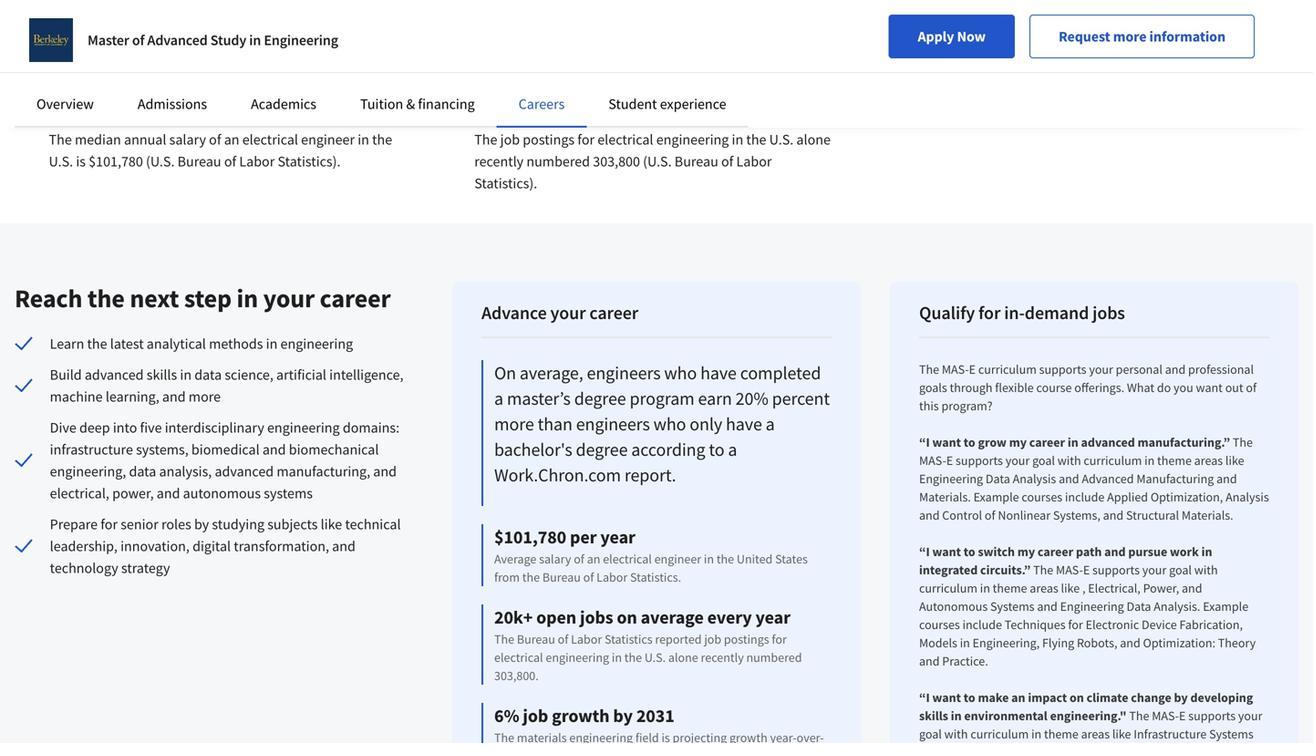 Task type: vqa. For each thing, say whether or not it's contained in the screenshot.
start
no



Task type: describe. For each thing, give the bounding box(es) containing it.
the mas-e curriculum supports your personal and professional goals through flexible course offerings. what do you want out of this program?
[[920, 361, 1257, 414]]

1 vertical spatial materials.
[[1182, 507, 1234, 524]]

supports inside 'the mas-e curriculum supports your personal and professional goals through flexible course offerings. what do you want out of this program?'
[[1040, 361, 1087, 378]]

curriculum for grow
[[1084, 453, 1143, 469]]

2 vertical spatial have
[[726, 413, 762, 436]]

student experience
[[609, 95, 727, 113]]

apply now
[[918, 27, 986, 46]]

an inside $101,780 per year average salary of an electrical engineer in the united states from the bureau of labor statistics.
[[587, 551, 601, 567]]

an inside "i want to make an impact on climate change by developing skills in environmental engineering."
[[1012, 690, 1026, 706]]

on inside 20k+ open jobs on average every year the bureau of labor statistics reported job postings for electrical engineering in the u.s. alone recently numbered 303,800.
[[617, 606, 637, 629]]

autonomous
[[920, 598, 988, 615]]

careers link
[[519, 95, 565, 113]]

statistics inside the u.s. bureau of labor statistics expects the number of materials engineering jobs to grow by 6 percent from 2021 to 2031.
[[628, 21, 683, 39]]

your up 'artificial'
[[263, 282, 315, 314]]

and inside berkeley engineering grads have gone to work at amazon, apple, boeing, google, tesla, lockheed martin, dell, and microsoft.
[[366, 43, 389, 61]]

professional
[[1189, 361, 1254, 378]]

supports for path
[[1093, 562, 1140, 578]]

impact
[[1029, 690, 1068, 706]]

"i want to make an impact on climate change by developing skills in environmental engineering."
[[920, 690, 1254, 724]]

your inside the mas-e supports your goal with curriculum in theme areas like engineering data analysis and advanced manufacturing and materials. example courses include applied optimization, analysis and control of nonlinear systems, and structural materials.
[[1006, 453, 1030, 469]]

goal inside the mas-e supports your goal with curriculum in theme areas like infrastructure system
[[920, 726, 942, 743]]

learning,
[[106, 388, 159, 406]]

engineering inside berkeley engineering grads have gone to work at amazon, apple, boeing, google, tesla, lockheed martin, dell, and microsoft.
[[105, 21, 178, 39]]

do
[[1158, 380, 1172, 396]]

build advanced skills in data science, artificial intelligence, machine learning, and more
[[50, 366, 404, 406]]

bachelor's
[[494, 438, 573, 461]]

in inside increase your earnings with a degree the median annual salary of an electrical engineer in the u.s. is $101,780 (u.s. bureau of labor statistics).
[[358, 130, 369, 149]]

technology
[[50, 559, 118, 578]]

and inside prepare for senior roles by studying subjects like technical leadership, innovation, digital transformation, and technology strategy
[[332, 537, 356, 556]]

"i want to switch my career path and pursue work in integrated circuits."
[[920, 544, 1213, 578]]

2024: for july 22, 2024:
[[963, 59, 998, 78]]

experience
[[660, 95, 727, 113]]

"i for "i want to grow my career in advanced manufacturing."
[[920, 434, 930, 451]]

2 vertical spatial degree
[[576, 438, 628, 461]]

more inside build advanced skills in data science, artificial intelligence, machine learning, and more
[[189, 388, 221, 406]]

engineering inside 20k+ open jobs on average every year the bureau of labor statistics reported job postings for electrical engineering in the u.s. alone recently numbered 303,800.
[[546, 650, 609, 666]]

average,
[[520, 362, 584, 385]]

tesla,
[[189, 43, 224, 61]]

the inside the u.s. bureau of labor statistics expects the number of materials engineering jobs to grow by 6 percent from 2021 to 2031.
[[475, 21, 498, 39]]

like inside prepare for senior roles by studying subjects like technical leadership, innovation, digital transformation, and technology strategy
[[321, 515, 342, 534]]

6% job growth by 2031
[[494, 705, 675, 728]]

supports for in
[[956, 453, 1003, 469]]

areas for systems
[[1030, 580, 1059, 597]]

my for switch
[[1018, 544, 1036, 560]]

e for example
[[947, 453, 954, 469]]

0 vertical spatial engineers
[[587, 362, 661, 385]]

personal
[[1116, 361, 1163, 378]]

what
[[1128, 380, 1155, 396]]

job inside 20k+ open jobs on average every year the bureau of labor statistics reported job postings for electrical engineering in the u.s. alone recently numbered 303,800.
[[705, 631, 722, 648]]

and down "i want to grow my career in advanced manufacturing."
[[1059, 471, 1080, 487]]

deep
[[79, 419, 110, 437]]

0 vertical spatial who
[[665, 362, 697, 385]]

learn
[[50, 335, 84, 353]]

2025 for final
[[1044, 59, 1073, 78]]

2024: for june 11, 2024:
[[967, 19, 1002, 37]]

&
[[406, 95, 415, 113]]

of inside 'the mas-e curriculum supports your personal and professional goals through flexible course offerings. what do you want out of this program?'
[[1247, 380, 1257, 396]]

program
[[630, 387, 695, 410]]

by inside "i want to make an impact on climate change by developing skills in environmental engineering."
[[1175, 690, 1188, 706]]

more inside on average, engineers who have completed a master's degree program earn 20% percent more than engineers who only have a bachelor's degree according to a work.chron.com report.
[[494, 413, 534, 436]]

master
[[88, 31, 129, 49]]

study
[[211, 31, 246, 49]]

qualify for qualify for roles among 300k+ open jobs the job postings for electrical engineering in the u.s. alone recently numbered 303,800 (u.s. bureau of labor statistics).
[[475, 109, 519, 127]]

22,
[[940, 59, 960, 78]]

the inside 20k+ open jobs on average every year the bureau of labor statistics reported job postings for electrical engineering in the u.s. alone recently numbered 303,800.
[[494, 631, 515, 648]]

systems,
[[136, 441, 189, 459]]

median
[[75, 130, 121, 149]]

environmental
[[965, 708, 1048, 724]]

year inside 20k+ open jobs on average every year the bureau of labor statistics reported job postings for electrical engineering in the u.s. alone recently numbered 303,800.
[[756, 606, 791, 629]]

career inside "i want to switch my career path and pursue work in integrated circuits."
[[1038, 544, 1074, 560]]

and down models
[[920, 653, 940, 670]]

structural
[[1127, 507, 1180, 524]]

berkeley
[[49, 21, 102, 39]]

to left 2031.
[[475, 65, 487, 83]]

work inside "i want to switch my career path and pursue work in integrated circuits."
[[1171, 544, 1200, 560]]

manufacturing,
[[277, 463, 371, 481]]

your inside the mas-e supports your goal with curriculum in theme areas like infrastructure system
[[1239, 708, 1263, 724]]

curriculum for switch
[[920, 580, 978, 597]]

the inside increase your earnings with a degree the median annual salary of an electrical engineer in the u.s. is $101,780 (u.s. bureau of labor statistics).
[[372, 130, 392, 149]]

2025 for priority
[[1048, 19, 1077, 37]]

electronic
[[1086, 617, 1140, 633]]

labor inside $101,780 per year average salary of an electrical engineer in the united states from the bureau of labor statistics.
[[597, 569, 628, 586]]

pursue
[[1129, 544, 1168, 560]]

apply
[[918, 27, 955, 46]]

flexible
[[996, 380, 1034, 396]]

digital
[[193, 537, 231, 556]]

2 vertical spatial job
[[523, 705, 549, 728]]

tuition
[[360, 95, 403, 113]]

on average, engineers who have completed a master's degree program earn 20% percent more than engineers who only have a bachelor's degree according to a work.chron.com report.
[[494, 362, 830, 487]]

qualify for qualify for in-demand jobs
[[920, 302, 975, 324]]

subjects
[[268, 515, 318, 534]]

of inside 20k+ open jobs on average every year the bureau of labor statistics reported job postings for electrical engineering in the u.s. alone recently numbered 303,800.
[[558, 631, 569, 648]]

studying
[[212, 515, 265, 534]]

overview link
[[36, 95, 94, 113]]

transformation,
[[234, 537, 329, 556]]

techniques
[[1005, 617, 1066, 633]]

earnings
[[135, 109, 188, 127]]

a down 20%
[[766, 413, 775, 436]]

salary inside $101,780 per year average salary of an electrical engineer in the united states from the bureau of labor statistics.
[[539, 551, 572, 567]]

in inside the mas-e supports your goal with curriculum in theme areas like engineering data analysis and advanced manufacturing and materials. example courses include applied optimization, analysis and control of nonlinear systems, and structural materials.
[[1145, 453, 1155, 469]]

example inside the mas-e supports your goal with curriculum in theme areas like engineering data analysis and advanced manufacturing and materials. example courses include applied optimization, analysis and control of nonlinear systems, and structural materials.
[[974, 489, 1020, 505]]

in inside qualify for roles among 300k+ open jobs the job postings for electrical engineering in the u.s. alone recently numbered 303,800 (u.s. bureau of labor statistics).
[[732, 130, 744, 149]]

and down electronic
[[1121, 635, 1141, 651]]

information
[[1150, 27, 1226, 46]]

1 vertical spatial who
[[654, 413, 686, 436]]

6
[[706, 43, 713, 61]]

on
[[494, 362, 516, 385]]

electrical,
[[1089, 580, 1141, 597]]

numbered inside qualify for roles among 300k+ open jobs the job postings for electrical engineering in the u.s. alone recently numbered 303,800 (u.s. bureau of labor statistics).
[[527, 152, 590, 171]]

0 horizontal spatial advanced
[[147, 31, 208, 49]]

by left 2031
[[613, 705, 633, 728]]

the inside the mas-e supports your goal with curriculum in theme areas like engineering data analysis and advanced manufacturing and materials. example courses include applied optimization, analysis and control of nonlinear systems, and structural materials.
[[1233, 434, 1254, 451]]

supports for on
[[1189, 708, 1236, 724]]

dive deep into five interdisciplinary engineering domains: infrastructure systems, biomedical and biomechanical engineering, data analysis, advanced manufacturing, and electrical, power, and autonomous systems
[[50, 419, 400, 503]]

manufacturing."
[[1138, 434, 1231, 451]]

u.s. inside 20k+ open jobs on average every year the bureau of labor statistics reported job postings for electrical engineering in the u.s. alone recently numbered 303,800.
[[645, 650, 666, 666]]

jobs inside qualify for roles among 300k+ open jobs the job postings for electrical engineering in the u.s. alone recently numbered 303,800 (u.s. bureau of labor statistics).
[[696, 109, 722, 127]]

goal for power,
[[1170, 562, 1192, 578]]

power,
[[1144, 580, 1180, 597]]

and down analysis,
[[157, 484, 180, 503]]

number
[[758, 21, 806, 39]]

among
[[576, 109, 619, 127]]

program?
[[942, 398, 993, 414]]

and up optimization,
[[1217, 471, 1238, 487]]

optimization:
[[1144, 635, 1216, 651]]

engineering,
[[973, 635, 1040, 651]]

labor inside 20k+ open jobs on average every year the bureau of labor statistics reported job postings for electrical engineering in the u.s. alone recently numbered 303,800.
[[571, 631, 602, 648]]

master of advanced study in engineering
[[88, 31, 338, 49]]

u.s. inside qualify for roles among 300k+ open jobs the job postings for electrical engineering in the u.s. alone recently numbered 303,800 (u.s. bureau of labor statistics).
[[770, 130, 794, 149]]

application for priority
[[1128, 19, 1198, 37]]

the inside qualify for roles among 300k+ open jobs the job postings for electrical engineering in the u.s. alone recently numbered 303,800 (u.s. bureau of labor statistics).
[[475, 130, 498, 149]]

data inside the mas-e supports your goal with curriculum in theme areas like engineering data analysis and advanced manufacturing and materials. example courses include applied optimization, analysis and control of nonlinear systems, and structural materials.
[[986, 471, 1011, 487]]

course
[[1037, 380, 1072, 396]]

tuition & financing
[[360, 95, 475, 113]]

per
[[570, 526, 597, 549]]

theory
[[1219, 635, 1256, 651]]

uc berkeley college of engineering logo image
[[29, 18, 73, 62]]

the mas-e supports your goal with curriculum in theme areas like infrastructure system
[[920, 708, 1267, 744]]

1 vertical spatial engineers
[[576, 413, 650, 436]]

theme for manufacturing
[[1158, 453, 1192, 469]]

to inside "i want to make an impact on climate change by developing skills in environmental engineering."
[[964, 690, 976, 706]]

statistics). inside increase your earnings with a degree the median annual salary of an electrical engineer in the u.s. is $101,780 (u.s. bureau of labor statistics).
[[278, 152, 341, 171]]

percent inside on average, engineers who have completed a master's degree program earn 20% percent more than engineers who only have a bachelor's degree according to a work.chron.com report.
[[772, 387, 830, 410]]

expects
[[686, 21, 732, 39]]

"i want to grow my career in advanced manufacturing."
[[920, 434, 1231, 451]]

include inside the mas-e supports your goal with curriculum in theme areas like engineering data analysis and advanced manufacturing and materials. example courses include applied optimization, analysis and control of nonlinear systems, and structural materials.
[[1066, 489, 1105, 505]]

and up systems
[[263, 441, 286, 459]]

advanced inside the mas-e supports your goal with curriculum in theme areas like engineering data analysis and advanced manufacturing and materials. example courses include applied optimization, analysis and control of nonlinear systems, and structural materials.
[[1082, 471, 1134, 487]]

have inside berkeley engineering grads have gone to work at amazon, apple, boeing, google, tesla, lockheed martin, dell, and microsoft.
[[217, 21, 247, 39]]

admissions
[[138, 95, 207, 113]]

at
[[332, 21, 344, 39]]

control
[[943, 507, 983, 524]]

july 22, 2024: spring 2025 final application deadline
[[910, 59, 1235, 78]]

student experience link
[[609, 95, 727, 113]]

areas for manufacturing
[[1195, 453, 1224, 469]]

to inside "i want to switch my career path and pursue work in integrated circuits."
[[964, 544, 976, 560]]

theme for systems
[[993, 580, 1028, 597]]

engineering inside the u.s. bureau of labor statistics expects the number of materials engineering jobs to grow by 6 percent from 2021 to 2031.
[[535, 43, 607, 61]]

berkeley engineering grads have gone to work at amazon, apple, boeing, google, tesla, lockheed martin, dell, and microsoft.
[[49, 21, 400, 83]]

for left in-
[[979, 302, 1001, 324]]

united
[[737, 551, 773, 567]]

to up student
[[639, 43, 651, 61]]

to inside berkeley engineering grads have gone to work at amazon, apple, boeing, google, tesla, lockheed martin, dell, and microsoft.
[[283, 21, 295, 39]]

engineering up 'artificial'
[[281, 335, 353, 353]]

build
[[50, 366, 82, 384]]

roles inside qualify for roles among 300k+ open jobs the job postings for electrical engineering in the u.s. alone recently numbered 303,800 (u.s. bureau of labor statistics).
[[542, 109, 573, 127]]

include inside the mas-e supports your goal with curriculum in theme areas like , electrical, power, and autonomous systems and engineering data analysis. example courses include techniques for electronic device fabrication, models in engineering, flying robots, and optimization: theory and practice.
[[963, 617, 1003, 633]]

job inside qualify for roles among 300k+ open jobs the job postings for electrical engineering in the u.s. alone recently numbered 303,800 (u.s. bureau of labor statistics).
[[501, 130, 520, 149]]

open inside 20k+ open jobs on average every year the bureau of labor statistics reported job postings for electrical engineering in the u.s. alone recently numbered 303,800.
[[537, 606, 577, 629]]

than
[[538, 413, 573, 436]]

nonlinear
[[998, 507, 1051, 524]]

climate
[[1087, 690, 1129, 706]]

goals
[[920, 380, 948, 396]]

electrical inside qualify for roles among 300k+ open jobs the job postings for electrical engineering in the u.s. alone recently numbered 303,800 (u.s. bureau of labor statistics).
[[598, 130, 654, 149]]

courses inside the mas-e supports your goal with curriculum in theme areas like engineering data analysis and advanced manufacturing and materials. example courses include applied optimization, analysis and control of nonlinear systems, and structural materials.
[[1022, 489, 1063, 505]]

data inside the mas-e supports your goal with curriculum in theme areas like , electrical, power, and autonomous systems and engineering data analysis. example courses include techniques for electronic device fabrication, models in engineering, flying robots, and optimization: theory and practice.
[[1127, 598, 1152, 615]]

labor inside the u.s. bureau of labor statistics expects the number of materials engineering jobs to grow by 6 percent from 2021 to 2031.
[[589, 21, 625, 39]]

into
[[113, 419, 137, 437]]

more inside button
[[1114, 27, 1147, 46]]

advanced inside dive deep into five interdisciplinary engineering domains: infrastructure systems, biomedical and biomechanical engineering, data analysis, advanced manufacturing, and electrical, power, and autonomous systems
[[215, 463, 274, 481]]

and inside build advanced skills in data science, artificial intelligence, machine learning, and more
[[162, 388, 186, 406]]

is
[[76, 152, 86, 171]]

postings inside qualify for roles among 300k+ open jobs the job postings for electrical engineering in the u.s. alone recently numbered 303,800 (u.s. bureau of labor statistics).
[[523, 130, 575, 149]]

final
[[1076, 59, 1106, 78]]

like for "i want to switch my career path and pursue work in integrated circuits."
[[1062, 580, 1080, 597]]

infrastructure
[[50, 441, 133, 459]]

your inside 'the mas-e curriculum supports your personal and professional goals through flexible course offerings. what do you want out of this program?'
[[1090, 361, 1114, 378]]

mas- for data
[[1056, 562, 1084, 578]]

1 vertical spatial degree
[[574, 387, 626, 410]]

numbered inside 20k+ open jobs on average every year the bureau of labor statistics reported job postings for electrical engineering in the u.s. alone recently numbered 303,800.
[[747, 650, 802, 666]]

engineering inside qualify for roles among 300k+ open jobs the job postings for electrical engineering in the u.s. alone recently numbered 303,800 (u.s. bureau of labor statistics).
[[657, 130, 729, 149]]

by inside prepare for senior roles by studying subjects like technical leadership, innovation, digital transformation, and technology strategy
[[194, 515, 209, 534]]

e for this
[[970, 361, 976, 378]]

your right advance
[[551, 302, 586, 324]]

2021
[[798, 43, 827, 61]]

like for "i want to make an impact on climate change by developing skills in environmental engineering."
[[1113, 726, 1132, 743]]



Task type: locate. For each thing, give the bounding box(es) containing it.
to
[[283, 21, 295, 39], [639, 43, 651, 61], [475, 65, 487, 83], [964, 434, 976, 451], [709, 438, 725, 461], [964, 544, 976, 560], [964, 690, 976, 706]]

materials
[[475, 43, 532, 61]]

apply now button
[[889, 15, 1015, 58]]

reach
[[15, 282, 82, 314]]

five
[[140, 419, 162, 437]]

1 vertical spatial grow
[[978, 434, 1007, 451]]

advance
[[482, 302, 547, 324]]

0 vertical spatial year
[[601, 526, 636, 549]]

on left average
[[617, 606, 637, 629]]

1 vertical spatial statistics
[[605, 631, 653, 648]]

data up device
[[1127, 598, 1152, 615]]

a down "on"
[[494, 387, 504, 410]]

academics
[[251, 95, 317, 113]]

1 horizontal spatial numbered
[[747, 650, 802, 666]]

and right the path
[[1105, 544, 1126, 560]]

engineering inside the mas-e supports your goal with curriculum in theme areas like , electrical, power, and autonomous systems and engineering data analysis. example courses include techniques for electronic device fabrication, models in engineering, flying robots, and optimization: theory and practice.
[[1061, 598, 1125, 615]]

want for "i want to make an impact on climate change by developing skills in environmental engineering."
[[933, 690, 962, 706]]

in inside the mas-e supports your goal with curriculum in theme areas like infrastructure system
[[1032, 726, 1042, 743]]

u.s. inside the u.s. bureau of labor statistics expects the number of materials engineering jobs to grow by 6 percent from 2021 to 2031.
[[501, 21, 525, 39]]

numbered left 303,800
[[527, 152, 590, 171]]

for inside the mas-e supports your goal with curriculum in theme areas like , electrical, power, and autonomous systems and engineering data analysis. example courses include techniques for electronic device fabrication, models in engineering, flying robots, and optimization: theory and practice.
[[1069, 617, 1084, 633]]

applied
[[1108, 489, 1149, 505]]

average
[[494, 551, 537, 567]]

statistics). inside qualify for roles among 300k+ open jobs the job postings for electrical engineering in the u.s. alone recently numbered 303,800 (u.s. bureau of labor statistics).
[[475, 174, 538, 193]]

curriculum up the flexible
[[979, 361, 1037, 378]]

manufacturing
[[1137, 471, 1215, 487]]

0 horizontal spatial recently
[[475, 152, 524, 171]]

advanced down biomedical
[[215, 463, 274, 481]]

and up analysis.
[[1182, 580, 1203, 597]]

e up through
[[970, 361, 976, 378]]

2 vertical spatial areas
[[1082, 726, 1110, 743]]

the mas-e supports your goal with curriculum in theme areas like , electrical, power, and autonomous systems and engineering data analysis. example courses include techniques for electronic device fabrication, models in engineering, flying robots, and optimization: theory and practice.
[[920, 562, 1256, 670]]

and up techniques
[[1038, 598, 1058, 615]]

"i for "i want to switch my career path and pursue work in integrated circuits."
[[920, 544, 930, 560]]

in-
[[1005, 302, 1025, 324]]

circuits."
[[981, 562, 1031, 578]]

want for "i want to grow my career in advanced manufacturing."
[[933, 434, 962, 451]]

1 vertical spatial job
[[705, 631, 722, 648]]

mas- up ,
[[1056, 562, 1084, 578]]

with inside the mas-e supports your goal with curriculum in theme areas like engineering data analysis and advanced manufacturing and materials. example courses include applied optimization, analysis and control of nonlinear systems, and structural materials.
[[1058, 453, 1082, 469]]

1 horizontal spatial (u.s.
[[643, 152, 672, 171]]

by inside the u.s. bureau of labor statistics expects the number of materials engineering jobs to grow by 6 percent from 2021 to 2031.
[[688, 43, 703, 61]]

0 vertical spatial from
[[765, 43, 795, 61]]

1 vertical spatial qualify
[[920, 302, 975, 324]]

2 vertical spatial more
[[494, 413, 534, 436]]

1 horizontal spatial advanced
[[1082, 471, 1134, 487]]

to left switch
[[964, 544, 976, 560]]

your down pursue
[[1143, 562, 1167, 578]]

electrical inside 20k+ open jobs on average every year the bureau of labor statistics reported job postings for electrical engineering in the u.s. alone recently numbered 303,800.
[[494, 650, 543, 666]]

1 vertical spatial statistics).
[[475, 174, 538, 193]]

with for "i want to switch my career path and pursue work in integrated circuits."
[[1195, 562, 1219, 578]]

0 vertical spatial $101,780
[[89, 152, 143, 171]]

spring left final on the top right of page
[[1001, 59, 1041, 78]]

alone down reported
[[669, 650, 699, 666]]

1 vertical spatial areas
[[1030, 580, 1059, 597]]

mas- inside the mas-e supports your goal with curriculum in theme areas like , electrical, power, and autonomous systems and engineering data analysis. example courses include techniques for electronic device fabrication, models in engineering, flying robots, and optimization: theory and practice.
[[1056, 562, 1084, 578]]

your inside increase your earnings with a degree the median annual salary of an electrical engineer in the u.s. is $101,780 (u.s. bureau of labor statistics).
[[104, 109, 132, 127]]

0 vertical spatial job
[[501, 130, 520, 149]]

salary inside increase your earnings with a degree the median annual salary of an electrical engineer in the u.s. is $101,780 (u.s. bureau of labor statistics).
[[169, 130, 206, 149]]

1 horizontal spatial goal
[[1033, 453, 1056, 469]]

want inside 'the mas-e curriculum supports your personal and professional goals through flexible course offerings. what do you want out of this program?'
[[1197, 380, 1223, 396]]

2 "i from the top
[[920, 544, 930, 560]]

bureau inside $101,780 per year average salary of an electrical engineer in the united states from the bureau of labor statistics.
[[543, 569, 581, 586]]

2024: right the 11,
[[967, 19, 1002, 37]]

salary
[[169, 130, 206, 149], [539, 551, 572, 567]]

for down 2031.
[[522, 109, 540, 127]]

0 vertical spatial advanced
[[147, 31, 208, 49]]

by up digital on the bottom
[[194, 515, 209, 534]]

1 horizontal spatial analysis
[[1226, 489, 1270, 505]]

0 horizontal spatial more
[[189, 388, 221, 406]]

0 horizontal spatial postings
[[523, 130, 575, 149]]

with for "i want to make an impact on climate change by developing skills in environmental engineering."
[[945, 726, 968, 743]]

data inside build advanced skills in data science, artificial intelligence, machine learning, and more
[[195, 366, 222, 384]]

my inside "i want to switch my career path and pursue work in integrated circuits."
[[1018, 544, 1036, 560]]

2 horizontal spatial advanced
[[1082, 434, 1136, 451]]

1 vertical spatial year
[[756, 606, 791, 629]]

june 11, 2024: spring 2025 priority application deadline
[[910, 19, 1255, 37]]

in inside build advanced skills in data science, artificial intelligence, machine learning, and more
[[180, 366, 192, 384]]

3 "i from the top
[[920, 690, 930, 706]]

engineer down "academics" link
[[301, 130, 355, 149]]

on
[[617, 606, 637, 629], [1070, 690, 1085, 706]]

skills inside "i want to make an impact on climate change by developing skills in environmental engineering."
[[920, 708, 949, 724]]

curriculum inside 'the mas-e curriculum supports your personal and professional goals through flexible course offerings. what do you want out of this program?'
[[979, 361, 1037, 378]]

open
[[662, 109, 693, 127], [537, 606, 577, 629]]

advanced up the "learning," on the bottom left
[[85, 366, 144, 384]]

year inside $101,780 per year average salary of an electrical engineer in the united states from the bureau of labor statistics.
[[601, 526, 636, 549]]

autonomous
[[183, 484, 261, 503]]

alone inside 20k+ open jobs on average every year the bureau of labor statistics reported job postings for electrical engineering in the u.s. alone recently numbered 303,800.
[[669, 650, 699, 666]]

with inside the mas-e supports your goal with curriculum in theme areas like infrastructure system
[[945, 726, 968, 743]]

boeing,
[[91, 43, 137, 61]]

1 horizontal spatial job
[[523, 705, 549, 728]]

1 horizontal spatial recently
[[701, 650, 744, 666]]

want down practice. at the bottom right of page
[[933, 690, 962, 706]]

1 vertical spatial courses
[[920, 617, 960, 633]]

prepare for senior roles by studying subjects like technical leadership, innovation, digital transformation, and technology strategy
[[50, 515, 401, 578]]

to down program? on the bottom of page
[[964, 434, 976, 451]]

bureau down the earnings at the top of page
[[178, 152, 221, 171]]

1 horizontal spatial qualify
[[920, 302, 975, 324]]

have
[[217, 21, 247, 39], [701, 362, 737, 385], [726, 413, 762, 436]]

in inside $101,780 per year average salary of an electrical engineer in the united states from the bureau of labor statistics.
[[704, 551, 714, 567]]

deadline
[[1201, 19, 1255, 37], [1181, 59, 1235, 78]]

e inside the mas-e supports your goal with curriculum in theme areas like infrastructure system
[[1180, 708, 1186, 724]]

a down earn
[[728, 438, 738, 461]]

analytical
[[147, 335, 206, 353]]

2 horizontal spatial goal
[[1170, 562, 1192, 578]]

like inside the mas-e supports your goal with curriculum in theme areas like infrastructure system
[[1113, 726, 1132, 743]]

the inside the u.s. bureau of labor statistics expects the number of materials engineering jobs to grow by 6 percent from 2021 to 2031.
[[735, 21, 755, 39]]

theme up manufacturing in the right bottom of the page
[[1158, 453, 1192, 469]]

curriculum inside the mas-e supports your goal with curriculum in theme areas like , electrical, power, and autonomous systems and engineering data analysis. example courses include techniques for electronic device fabrication, models in engineering, flying robots, and optimization: theory and practice.
[[920, 580, 978, 597]]

spring for july 22, 2024:
[[1001, 59, 1041, 78]]

1 horizontal spatial engineer
[[655, 551, 702, 567]]

my
[[1010, 434, 1027, 451], [1018, 544, 1036, 560]]

overview
[[36, 95, 94, 113]]

0 vertical spatial spring
[[1005, 19, 1045, 37]]

have down 20%
[[726, 413, 762, 436]]

engineer inside increase your earnings with a degree the median annual salary of an electrical engineer in the u.s. is $101,780 (u.s. bureau of labor statistics).
[[301, 130, 355, 149]]

statistics
[[628, 21, 683, 39], [605, 631, 653, 648]]

states
[[776, 551, 808, 567]]

systems
[[991, 598, 1035, 615]]

engineering down experience
[[657, 130, 729, 149]]

mas- down "this"
[[920, 453, 947, 469]]

like down engineering."
[[1113, 726, 1132, 743]]

electrical
[[242, 130, 298, 149], [598, 130, 654, 149], [603, 551, 652, 567], [494, 650, 543, 666]]

1 horizontal spatial theme
[[1045, 726, 1079, 743]]

the down "increase" at the left of page
[[49, 130, 72, 149]]

job right 6%
[[523, 705, 549, 728]]

year right every
[[756, 606, 791, 629]]

0 horizontal spatial year
[[601, 526, 636, 549]]

to inside on average, engineers who have completed a master's degree program earn 20% percent more than engineers who only have a bachelor's degree according to a work.chron.com report.
[[709, 438, 725, 461]]

example up nonlinear
[[974, 489, 1020, 505]]

1 horizontal spatial more
[[494, 413, 534, 436]]

e down the path
[[1084, 562, 1090, 578]]

1 vertical spatial salary
[[539, 551, 572, 567]]

1 horizontal spatial alone
[[797, 130, 831, 149]]

job down careers
[[501, 130, 520, 149]]

average
[[641, 606, 704, 629]]

1 vertical spatial goal
[[1170, 562, 1192, 578]]

my for grow
[[1010, 434, 1027, 451]]

engineer inside $101,780 per year average salary of an electrical engineer in the united states from the bureau of labor statistics.
[[655, 551, 702, 567]]

from down average
[[494, 569, 520, 586]]

supports down developing
[[1189, 708, 1236, 724]]

demand
[[1025, 302, 1090, 324]]

jobs right demand
[[1093, 302, 1126, 324]]

"i for "i want to make an impact on climate change by developing skills in environmental engineering."
[[920, 690, 930, 706]]

"i inside "i want to switch my career path and pursue work in integrated circuits."
[[920, 544, 930, 560]]

increase your earnings with a degree the median annual salary of an electrical engineer in the u.s. is $101,780 (u.s. bureau of labor statistics).
[[49, 109, 392, 171]]

intelligence,
[[330, 366, 404, 384]]

curriculum inside the mas-e supports your goal with curriculum in theme areas like infrastructure system
[[971, 726, 1029, 743]]

for down the states
[[772, 631, 787, 648]]

example inside the mas-e supports your goal with curriculum in theme areas like , electrical, power, and autonomous systems and engineering data analysis. example courses include techniques for electronic device fabrication, models in engineering, flying robots, and optimization: theory and practice.
[[1204, 598, 1249, 615]]

0 horizontal spatial materials.
[[920, 489, 971, 505]]

like inside the mas-e supports your goal with curriculum in theme areas like engineering data analysis and advanced manufacturing and materials. example courses include applied optimization, analysis and control of nonlinear systems, and structural materials.
[[1226, 453, 1245, 469]]

1 horizontal spatial postings
[[724, 631, 770, 648]]

jobs inside the u.s. bureau of labor statistics expects the number of materials engineering jobs to grow by 6 percent from 2021 to 2031.
[[610, 43, 636, 61]]

the down out at the bottom
[[1233, 434, 1254, 451]]

through
[[950, 380, 993, 396]]

1 vertical spatial engineer
[[655, 551, 702, 567]]

2031
[[637, 705, 675, 728]]

bureau inside 20k+ open jobs on average every year the bureau of labor statistics reported job postings for electrical engineering in the u.s. alone recently numbered 303,800.
[[517, 631, 555, 648]]

like for "i want to grow my career in advanced manufacturing."
[[1226, 453, 1245, 469]]

1 vertical spatial deadline
[[1181, 59, 1235, 78]]

2 horizontal spatial theme
[[1158, 453, 1192, 469]]

1 horizontal spatial percent
[[772, 387, 830, 410]]

engineering up careers
[[535, 43, 607, 61]]

0 horizontal spatial theme
[[993, 580, 1028, 597]]

1 vertical spatial skills
[[920, 708, 949, 724]]

curriculum inside the mas-e supports your goal with curriculum in theme areas like engineering data analysis and advanced manufacturing and materials. example courses include applied optimization, analysis and control of nonlinear systems, and structural materials.
[[1084, 453, 1143, 469]]

for inside prepare for senior roles by studying subjects like technical leadership, innovation, digital transformation, and technology strategy
[[101, 515, 118, 534]]

0 horizontal spatial areas
[[1030, 580, 1059, 597]]

0 horizontal spatial skills
[[147, 366, 177, 384]]

postings down every
[[724, 631, 770, 648]]

data inside dive deep into five interdisciplinary engineering domains: infrastructure systems, biomedical and biomechanical engineering, data analysis, advanced manufacturing, and electrical, power, and autonomous systems
[[129, 463, 156, 481]]

from inside $101,780 per year average salary of an electrical engineer in the united states from the bureau of labor statistics.
[[494, 569, 520, 586]]

advanced
[[85, 366, 144, 384], [1082, 434, 1136, 451], [215, 463, 274, 481]]

device
[[1142, 617, 1178, 633]]

engineering up growth
[[546, 650, 609, 666]]

1 horizontal spatial statistics).
[[475, 174, 538, 193]]

1 horizontal spatial open
[[662, 109, 693, 127]]

electrical inside $101,780 per year average salary of an electrical engineer in the united states from the bureau of labor statistics.
[[603, 551, 652, 567]]

1 vertical spatial numbered
[[747, 650, 802, 666]]

like inside the mas-e supports your goal with curriculum in theme areas like , electrical, power, and autonomous systems and engineering data analysis. example courses include techniques for electronic device fabrication, models in engineering, flying robots, and optimization: theory and practice.
[[1062, 580, 1080, 597]]

1 vertical spatial $101,780
[[494, 526, 567, 549]]

priority
[[1080, 19, 1125, 37]]

0 horizontal spatial courses
[[920, 617, 960, 633]]

1 vertical spatial example
[[1204, 598, 1249, 615]]

the inside the mas-e supports your goal with curriculum in theme areas like , electrical, power, and autonomous systems and engineering data analysis. example courses include techniques for electronic device fabrication, models in engineering, flying robots, and optimization: theory and practice.
[[1034, 562, 1054, 578]]

from inside the u.s. bureau of labor statistics expects the number of materials engineering jobs to grow by 6 percent from 2021 to 2031.
[[765, 43, 795, 61]]

your up offerings.
[[1090, 361, 1114, 378]]

advanced down offerings.
[[1082, 434, 1136, 451]]

2 vertical spatial advanced
[[215, 463, 274, 481]]

1 vertical spatial postings
[[724, 631, 770, 648]]

1 horizontal spatial roles
[[542, 109, 573, 127]]

innovation,
[[120, 537, 190, 556]]

theme inside the mas-e supports your goal with curriculum in theme areas like engineering data analysis and advanced manufacturing and materials. example courses include applied optimization, analysis and control of nonlinear systems, and structural materials.
[[1158, 453, 1192, 469]]

materials. down optimization,
[[1182, 507, 1234, 524]]

,
[[1083, 580, 1086, 597]]

percent inside the u.s. bureau of labor statistics expects the number of materials engineering jobs to grow by 6 percent from 2021 to 2031.
[[716, 43, 763, 61]]

the inside the mas-e supports your goal with curriculum in theme areas like infrastructure system
[[1130, 708, 1150, 724]]

0 vertical spatial engineer
[[301, 130, 355, 149]]

deadline for spring 2025 final application deadline
[[1181, 59, 1235, 78]]

0 vertical spatial grow
[[654, 43, 685, 61]]

curriculum down integrated
[[920, 580, 978, 597]]

recently inside qualify for roles among 300k+ open jobs the job postings for electrical engineering in the u.s. alone recently numbered 303,800 (u.s. bureau of labor statistics).
[[475, 152, 524, 171]]

statistics). down careers 'link'
[[475, 174, 538, 193]]

e for data
[[1084, 562, 1090, 578]]

theme
[[1158, 453, 1192, 469], [993, 580, 1028, 597], [1045, 726, 1079, 743]]

increase
[[49, 109, 101, 127]]

the down 20k+
[[494, 631, 515, 648]]

electrical down "academics" link
[[242, 130, 298, 149]]

jobs up student
[[610, 43, 636, 61]]

include up "systems,"
[[1066, 489, 1105, 505]]

303,800
[[593, 152, 640, 171]]

data down learn the latest analytical methods in engineering
[[195, 366, 222, 384]]

labor
[[589, 21, 625, 39], [239, 152, 275, 171], [737, 152, 772, 171], [597, 569, 628, 586], [571, 631, 602, 648]]

u.s. inside increase your earnings with a degree the median annual salary of an electrical engineer in the u.s. is $101,780 (u.s. bureau of labor statistics).
[[49, 152, 73, 171]]

with for "i want to grow my career in advanced manufacturing."
[[1058, 453, 1082, 469]]

for down among
[[578, 130, 595, 149]]

with down "i want to grow my career in advanced manufacturing."
[[1058, 453, 1082, 469]]

0 vertical spatial 2025
[[1048, 19, 1077, 37]]

want down professional
[[1197, 380, 1223, 396]]

offerings.
[[1075, 380, 1125, 396]]

spring for june 11, 2024:
[[1005, 19, 1045, 37]]

1 horizontal spatial from
[[765, 43, 795, 61]]

for inside 20k+ open jobs on average every year the bureau of labor statistics reported job postings for electrical engineering in the u.s. alone recently numbered 303,800.
[[772, 631, 787, 648]]

1 vertical spatial have
[[701, 362, 737, 385]]

2025 left priority
[[1048, 19, 1077, 37]]

and
[[366, 43, 389, 61], [1166, 361, 1186, 378], [162, 388, 186, 406], [263, 441, 286, 459], [373, 463, 397, 481], [1059, 471, 1080, 487], [1217, 471, 1238, 487], [157, 484, 180, 503], [920, 507, 940, 524], [1104, 507, 1124, 524], [332, 537, 356, 556], [1105, 544, 1126, 560], [1182, 580, 1203, 597], [1038, 598, 1058, 615], [1121, 635, 1141, 651], [920, 653, 940, 670]]

the down change
[[1130, 708, 1150, 724]]

1 horizontal spatial year
[[756, 606, 791, 629]]

want for "i want to switch my career path and pursue work in integrated circuits."
[[933, 544, 962, 560]]

recently down careers
[[475, 152, 524, 171]]

0 vertical spatial roles
[[542, 109, 573, 127]]

recently down every
[[701, 650, 744, 666]]

1 vertical spatial recently
[[701, 650, 744, 666]]

mas- for example
[[920, 453, 947, 469]]

supports inside the mas-e supports your goal with curriculum in theme areas like engineering data analysis and advanced manufacturing and materials. example courses include applied optimization, analysis and control of nonlinear systems, and structural materials.
[[956, 453, 1003, 469]]

engineering
[[535, 43, 607, 61], [657, 130, 729, 149], [281, 335, 353, 353], [267, 419, 340, 437], [546, 650, 609, 666]]

work.chron.com
[[494, 464, 621, 487]]

1 horizontal spatial materials.
[[1182, 507, 1234, 524]]

0 vertical spatial courses
[[1022, 489, 1063, 505]]

with inside the mas-e supports your goal with curriculum in theme areas like , electrical, power, and autonomous systems and engineering data analysis. example courses include techniques for electronic device fabrication, models in engineering, flying robots, and optimization: theory and practice.
[[1195, 562, 1219, 578]]

(u.s.
[[146, 152, 175, 171], [643, 152, 672, 171]]

recently inside 20k+ open jobs on average every year the bureau of labor statistics reported job postings for electrical engineering in the u.s. alone recently numbered 303,800.
[[701, 650, 744, 666]]

1 vertical spatial from
[[494, 569, 520, 586]]

to left make
[[964, 690, 976, 706]]

work inside berkeley engineering grads have gone to work at amazon, apple, boeing, google, tesla, lockheed martin, dell, and microsoft.
[[298, 21, 329, 39]]

want
[[1197, 380, 1223, 396], [933, 434, 962, 451], [933, 544, 962, 560], [933, 690, 962, 706]]

1 vertical spatial analysis
[[1226, 489, 1270, 505]]

your down developing
[[1239, 708, 1263, 724]]

roles inside prepare for senior roles by studying subjects like technical leadership, innovation, digital transformation, and technology strategy
[[161, 515, 191, 534]]

mas- for this
[[942, 361, 970, 378]]

1 horizontal spatial courses
[[1022, 489, 1063, 505]]

for up flying
[[1069, 617, 1084, 633]]

"i inside "i want to make an impact on climate change by developing skills in environmental engineering."
[[920, 690, 930, 706]]

in inside "i want to make an impact on climate change by developing skills in environmental engineering."
[[951, 708, 962, 724]]

alone inside qualify for roles among 300k+ open jobs the job postings for electrical engineering in the u.s. alone recently numbered 303,800 (u.s. bureau of labor statistics).
[[797, 130, 831, 149]]

percent right "6"
[[716, 43, 763, 61]]

with inside increase your earnings with a degree the median annual salary of an electrical engineer in the u.s. is $101,780 (u.s. bureau of labor statistics).
[[191, 109, 219, 127]]

application for final
[[1109, 59, 1178, 78]]

have left gone
[[217, 21, 247, 39]]

1 horizontal spatial example
[[1204, 598, 1249, 615]]

roles left among
[[542, 109, 573, 127]]

engineers
[[587, 362, 661, 385], [576, 413, 650, 436]]

theme inside the mas-e supports your goal with curriculum in theme areas like infrastructure system
[[1045, 726, 1079, 743]]

your inside the mas-e supports your goal with curriculum in theme areas like , electrical, power, and autonomous systems and engineering data analysis. example courses include techniques for electronic device fabrication, models in engineering, flying robots, and optimization: theory and practice.
[[1143, 562, 1167, 578]]

1 "i from the top
[[920, 434, 930, 451]]

areas down manufacturing." at bottom right
[[1195, 453, 1224, 469]]

strategy
[[121, 559, 170, 578]]

dive
[[50, 419, 76, 437]]

0 horizontal spatial advanced
[[85, 366, 144, 384]]

grow down program? on the bottom of page
[[978, 434, 1007, 451]]

2 (u.s. from the left
[[643, 152, 672, 171]]

job
[[501, 130, 520, 149], [705, 631, 722, 648], [523, 705, 549, 728]]

0 horizontal spatial $101,780
[[89, 152, 143, 171]]

the inside 'the mas-e curriculum supports your personal and professional goals through flexible course offerings. what do you want out of this program?'
[[920, 361, 940, 378]]

the inside qualify for roles among 300k+ open jobs the job postings for electrical engineering in the u.s. alone recently numbered 303,800 (u.s. bureau of labor statistics).
[[747, 130, 767, 149]]

degree down average,
[[574, 387, 626, 410]]

1 vertical spatial percent
[[772, 387, 830, 410]]

and left control
[[920, 507, 940, 524]]

bureau
[[528, 21, 571, 39], [178, 152, 221, 171], [675, 152, 719, 171], [543, 569, 581, 586], [517, 631, 555, 648]]

0 vertical spatial data
[[986, 471, 1011, 487]]

step
[[184, 282, 232, 314]]

electrical up '303,800.'
[[494, 650, 543, 666]]

curriculum up applied
[[1084, 453, 1143, 469]]

300k+
[[622, 109, 659, 127]]

1 vertical spatial more
[[189, 388, 221, 406]]

bureau inside the u.s. bureau of labor statistics expects the number of materials engineering jobs to grow by 6 percent from 2021 to 2031.
[[528, 21, 571, 39]]

and inside "i want to switch my career path and pursue work in integrated circuits."
[[1105, 544, 1126, 560]]

growth
[[552, 705, 610, 728]]

and down amazon,
[[366, 43, 389, 61]]

and down applied
[[1104, 507, 1124, 524]]

0 vertical spatial alone
[[797, 130, 831, 149]]

2 horizontal spatial job
[[705, 631, 722, 648]]

to right gone
[[283, 21, 295, 39]]

degree
[[232, 109, 275, 127], [574, 387, 626, 410], [576, 438, 628, 461]]

$101,780 inside increase your earnings with a degree the median annual salary of an electrical engineer in the u.s. is $101,780 (u.s. bureau of labor statistics).
[[89, 152, 143, 171]]

0 horizontal spatial data
[[986, 471, 1011, 487]]

more up interdisciplinary
[[189, 388, 221, 406]]

want up integrated
[[933, 544, 962, 560]]

an
[[224, 130, 239, 149], [587, 551, 601, 567], [1012, 690, 1026, 706]]

(u.s. right 303,800
[[643, 152, 672, 171]]

materials. up control
[[920, 489, 971, 505]]

jobs left average
[[580, 606, 614, 629]]

e
[[970, 361, 976, 378], [947, 453, 954, 469], [1084, 562, 1090, 578], [1180, 708, 1186, 724]]

and inside 'the mas-e curriculum supports your personal and professional goals through flexible course offerings. what do you want out of this program?'
[[1166, 361, 1186, 378]]

grow
[[654, 43, 685, 61], [978, 434, 1007, 451]]

integrated
[[920, 562, 978, 578]]

2025 left final on the top right of page
[[1044, 59, 1073, 78]]

goal for analysis
[[1033, 453, 1056, 469]]

percent down completed
[[772, 387, 830, 410]]

engineering
[[105, 21, 178, 39], [264, 31, 338, 49], [920, 471, 984, 487], [1061, 598, 1125, 615]]

20k+
[[494, 606, 533, 629]]

bureau inside qualify for roles among 300k+ open jobs the job postings for electrical engineering in the u.s. alone recently numbered 303,800 (u.s. bureau of labor statistics).
[[675, 152, 719, 171]]

analysis.
[[1154, 598, 1201, 615]]

next
[[130, 282, 179, 314]]

0 horizontal spatial data
[[129, 463, 156, 481]]

1 horizontal spatial $101,780
[[494, 526, 567, 549]]

0 horizontal spatial open
[[537, 606, 577, 629]]

this
[[920, 398, 939, 414]]

1 horizontal spatial skills
[[920, 708, 949, 724]]

labor inside qualify for roles among 300k+ open jobs the job postings for electrical engineering in the u.s. alone recently numbered 303,800 (u.s. bureau of labor statistics).
[[737, 152, 772, 171]]

salary down per
[[539, 551, 572, 567]]

1 vertical spatial advanced
[[1082, 471, 1134, 487]]

courses inside the mas-e supports your goal with curriculum in theme areas like , electrical, power, and autonomous systems and engineering data analysis. example courses include techniques for electronic device fabrication, models in engineering, flying robots, and optimization: theory and practice.
[[920, 617, 960, 633]]

e inside the mas-e supports your goal with curriculum in theme areas like , electrical, power, and autonomous systems and engineering data analysis. example courses include techniques for electronic device fabrication, models in engineering, flying robots, and optimization: theory and practice.
[[1084, 562, 1090, 578]]

0 vertical spatial my
[[1010, 434, 1027, 451]]

the down financing
[[475, 130, 498, 149]]

student
[[609, 95, 657, 113]]

tuition & financing link
[[360, 95, 475, 113]]

domains:
[[343, 419, 400, 437]]

1 (u.s. from the left
[[146, 152, 175, 171]]

who up program
[[665, 362, 697, 385]]

analysis,
[[159, 463, 212, 481]]

(u.s. inside qualify for roles among 300k+ open jobs the job postings for electrical engineering in the u.s. alone recently numbered 303,800 (u.s. bureau of labor statistics).
[[643, 152, 672, 171]]

0 vertical spatial numbered
[[527, 152, 590, 171]]

labor inside increase your earnings with a degree the median annual salary of an electrical engineer in the u.s. is $101,780 (u.s. bureau of labor statistics).
[[239, 152, 275, 171]]

0 vertical spatial areas
[[1195, 453, 1224, 469]]

and down domains:
[[373, 463, 397, 481]]

bureau inside increase your earnings with a degree the median annual salary of an electrical engineer in the u.s. is $101,780 (u.s. bureau of labor statistics).
[[178, 152, 221, 171]]

2 vertical spatial theme
[[1045, 726, 1079, 743]]

from
[[765, 43, 795, 61], [494, 569, 520, 586]]

1 horizontal spatial data
[[195, 366, 222, 384]]

electrical inside increase your earnings with a degree the median annual salary of an electrical engineer in the u.s. is $101,780 (u.s. bureau of labor statistics).
[[242, 130, 298, 149]]

june
[[910, 19, 942, 37]]

example up the fabrication,
[[1204, 598, 1249, 615]]

robots,
[[1077, 635, 1118, 651]]

0 vertical spatial analysis
[[1013, 471, 1057, 487]]

engineer
[[301, 130, 355, 149], [655, 551, 702, 567]]

supports up course
[[1040, 361, 1087, 378]]

qualify left in-
[[920, 302, 975, 324]]

open inside qualify for roles among 300k+ open jobs the job postings for electrical engineering in the u.s. alone recently numbered 303,800 (u.s. bureau of labor statistics).
[[662, 109, 693, 127]]

advanced inside build advanced skills in data science, artificial intelligence, machine learning, and more
[[85, 366, 144, 384]]

deadline for spring 2025 priority application deadline
[[1201, 19, 1255, 37]]

academics link
[[251, 95, 317, 113]]

out
[[1226, 380, 1244, 396]]

my down the flexible
[[1010, 434, 1027, 451]]

e up infrastructure
[[1180, 708, 1186, 724]]

1 horizontal spatial areas
[[1082, 726, 1110, 743]]

0 horizontal spatial qualify
[[475, 109, 519, 127]]

curriculum for make
[[971, 726, 1029, 743]]

1 horizontal spatial advanced
[[215, 463, 274, 481]]

0 vertical spatial "i
[[920, 434, 930, 451]]

skills down practice. at the bottom right of page
[[920, 708, 949, 724]]

1 horizontal spatial salary
[[539, 551, 572, 567]]

latest
[[110, 335, 144, 353]]

0 vertical spatial postings
[[523, 130, 575, 149]]

1 vertical spatial 2025
[[1044, 59, 1073, 78]]

0 vertical spatial goal
[[1033, 453, 1056, 469]]

skills inside build advanced skills in data science, artificial intelligence, machine learning, and more
[[147, 366, 177, 384]]



